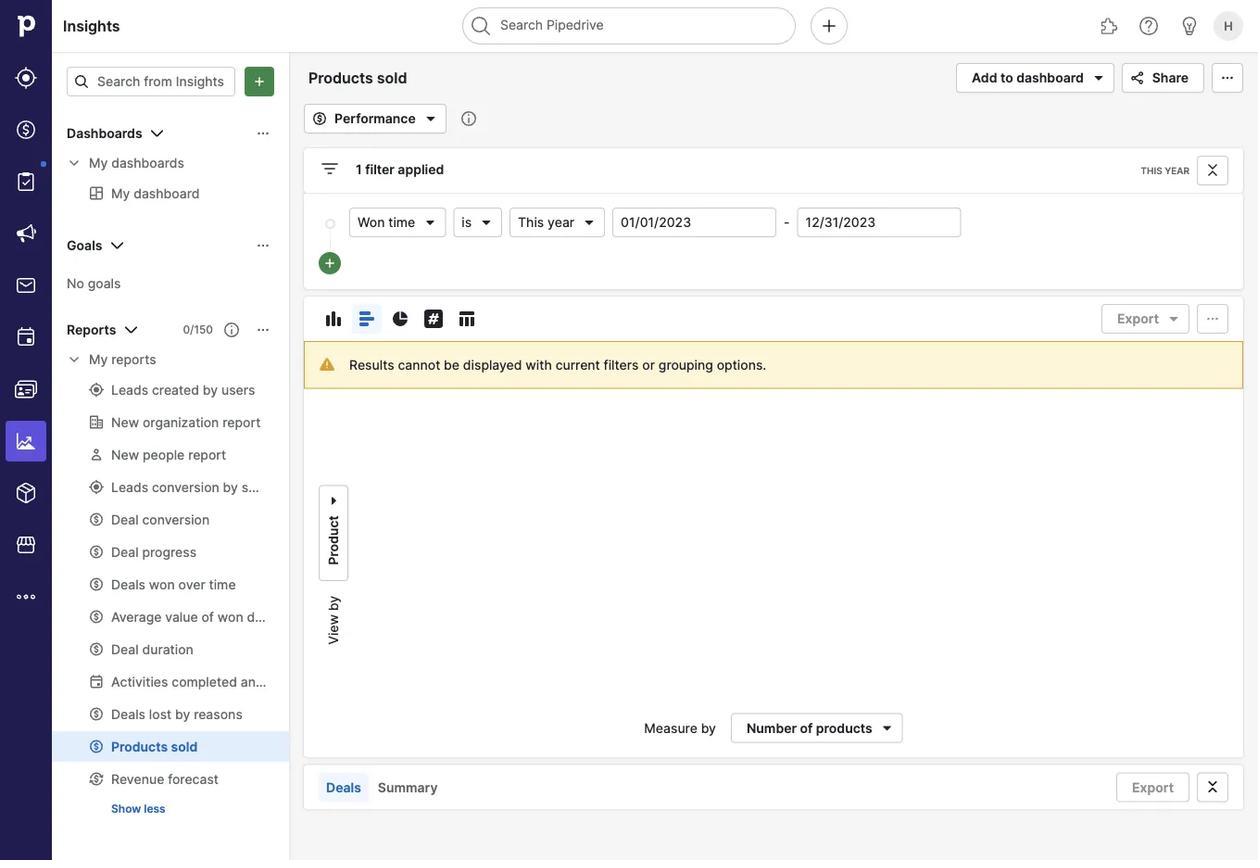 Task type: describe. For each thing, give the bounding box(es) containing it.
be
[[444, 357, 460, 373]]

color primary image inside product button
[[326, 490, 341, 512]]

0/150
[[183, 323, 213, 337]]

color primary image inside is popup button
[[479, 215, 494, 230]]

goals inside 'button'
[[67, 238, 102, 254]]

my dashboards
[[89, 155, 184, 171]]

show less button
[[104, 798, 173, 820]]

time
[[389, 215, 416, 230]]

deals button
[[319, 773, 369, 802]]

won
[[358, 215, 385, 230]]

deals
[[326, 780, 361, 795]]

contacts image
[[15, 378, 37, 400]]

show
[[111, 802, 141, 816]]

is field
[[454, 208, 503, 237]]

measure by
[[645, 720, 717, 736]]

summary
[[378, 780, 438, 795]]

less
[[144, 802, 166, 816]]

by for measure by
[[701, 720, 717, 736]]

color primary image inside the goals 'button'
[[256, 238, 271, 253]]

1 horizontal spatial this
[[1141, 165, 1163, 176]]

results
[[349, 357, 395, 373]]

add to dashboard button
[[957, 63, 1115, 93]]

0 vertical spatial reports
[[67, 322, 116, 338]]

1 vertical spatial export
[[1133, 780, 1175, 795]]

1 vertical spatial goals
[[88, 275, 121, 291]]

of
[[801, 720, 813, 736]]

This year field
[[510, 208, 605, 237]]

performance button
[[304, 104, 447, 133]]

leads image
[[15, 67, 37, 89]]

view
[[326, 615, 342, 645]]

with
[[526, 357, 552, 373]]

insights
[[63, 17, 120, 35]]

Products sold field
[[304, 66, 435, 90]]

color primary image inside this year popup button
[[582, 215, 597, 230]]

MM/DD/YYYY text field
[[613, 208, 777, 237]]

sales inbox image
[[15, 274, 37, 297]]

product button
[[319, 485, 349, 581]]

sales assistant image
[[1179, 15, 1201, 37]]

goals button
[[52, 231, 289, 260]]

more image
[[15, 586, 37, 608]]

h button
[[1211, 7, 1248, 44]]

Search from Insights text field
[[67, 67, 235, 96]]

view by
[[326, 596, 342, 645]]

0 vertical spatial export
[[1118, 311, 1160, 327]]

1
[[356, 162, 362, 178]]

number
[[747, 720, 797, 736]]

color primary image inside performance "button"
[[309, 111, 331, 126]]

add
[[972, 70, 998, 86]]

performance
[[335, 111, 416, 127]]

1 vertical spatial export button
[[1117, 773, 1190, 802]]

dashboard
[[1017, 70, 1084, 86]]

filter
[[365, 162, 395, 178]]

dashboards button
[[52, 119, 289, 148]]

number of products button
[[731, 713, 904, 743]]

to
[[1001, 70, 1014, 86]]

won time
[[358, 215, 416, 230]]

filters
[[604, 357, 639, 373]]

quick help image
[[1138, 15, 1161, 37]]

products
[[817, 720, 873, 736]]



Task type: locate. For each thing, give the bounding box(es) containing it.
reports down no goals
[[111, 352, 156, 368]]

this
[[1141, 165, 1163, 176], [518, 215, 544, 230]]

menu item
[[0, 415, 52, 467]]

this year button
[[510, 208, 605, 237]]

menu
[[0, 0, 52, 860]]

dashboards inside button
[[67, 126, 142, 141]]

color primary image inside the goals 'button'
[[106, 235, 128, 257]]

color primary inverted image for the search from insights text field
[[248, 74, 271, 89]]

-
[[784, 215, 790, 230]]

0 vertical spatial by
[[326, 596, 342, 611]]

grouping
[[659, 357, 714, 373]]

marketplace image
[[15, 534, 37, 556]]

1 color secondary image from the top
[[67, 156, 82, 171]]

cannot
[[398, 357, 441, 373]]

color primary image inside performance "button"
[[420, 108, 442, 130]]

1 vertical spatial year
[[548, 215, 575, 230]]

this inside this year popup button
[[518, 215, 544, 230]]

or
[[643, 357, 655, 373]]

0 vertical spatial year
[[1165, 165, 1190, 176]]

color secondary image for my reports
[[67, 352, 82, 367]]

export button
[[1102, 304, 1190, 334], [1117, 773, 1190, 802]]

0 vertical spatial export button
[[1102, 304, 1190, 334]]

0 vertical spatial this
[[1141, 165, 1163, 176]]

goals right 'no'
[[88, 275, 121, 291]]

campaigns image
[[15, 222, 37, 245]]

0 vertical spatial this year
[[1141, 165, 1190, 176]]

1 vertical spatial dashboards
[[111, 155, 184, 171]]

my
[[89, 155, 108, 171], [89, 352, 108, 368]]

reports up the my reports
[[67, 322, 116, 338]]

displayed
[[463, 357, 522, 373]]

1 vertical spatial by
[[701, 720, 717, 736]]

won time button
[[349, 208, 446, 237]]

deals image
[[15, 119, 37, 141]]

dashboards down dashboards button
[[111, 155, 184, 171]]

h
[[1225, 19, 1234, 33]]

1 vertical spatial my
[[89, 352, 108, 368]]

results cannot be displayed with current filters or grouping options.
[[349, 357, 767, 373]]

dashboards up my dashboards
[[67, 126, 142, 141]]

quick add image
[[819, 15, 841, 37]]

0 horizontal spatial by
[[326, 596, 342, 611]]

year inside popup button
[[548, 215, 575, 230]]

0 horizontal spatial color primary inverted image
[[248, 74, 271, 89]]

color primary image inside number of products button
[[877, 721, 899, 736]]

number of products
[[747, 720, 873, 736]]

color secondary image right color undefined image
[[67, 156, 82, 171]]

1 vertical spatial this year
[[518, 215, 575, 230]]

activities image
[[15, 326, 37, 349]]

applied
[[398, 162, 444, 178]]

current
[[556, 357, 600, 373]]

color secondary image for my dashboards
[[67, 156, 82, 171]]

1 vertical spatial color primary inverted image
[[323, 256, 337, 271]]

my for my reports
[[89, 352, 108, 368]]

my reports
[[89, 352, 156, 368]]

is button
[[454, 208, 503, 237]]

goals up 'no'
[[67, 238, 102, 254]]

0 horizontal spatial this
[[518, 215, 544, 230]]

this year
[[1141, 165, 1190, 176], [518, 215, 575, 230]]

color primary inverted image for won time field at the top left of the page
[[323, 256, 337, 271]]

0 horizontal spatial this year
[[518, 215, 575, 230]]

0 vertical spatial dashboards
[[67, 126, 142, 141]]

by right 'measure'
[[701, 720, 717, 736]]

1 horizontal spatial year
[[1165, 165, 1190, 176]]

1 horizontal spatial this year
[[1141, 165, 1190, 176]]

color secondary image
[[67, 156, 82, 171], [67, 352, 82, 367]]

0 vertical spatial color primary inverted image
[[248, 74, 271, 89]]

2 color secondary image from the top
[[67, 352, 82, 367]]

1 my from the top
[[89, 155, 108, 171]]

1 horizontal spatial by
[[701, 720, 717, 736]]

1 vertical spatial this
[[518, 215, 544, 230]]

my down no goals
[[89, 352, 108, 368]]

color primary image inside won time 'popup button'
[[423, 215, 438, 230]]

year
[[1165, 165, 1190, 176], [548, 215, 575, 230]]

measure
[[645, 720, 698, 736]]

0 vertical spatial color secondary image
[[67, 156, 82, 171]]

Won time field
[[349, 208, 446, 237]]

1 horizontal spatial color primary inverted image
[[323, 256, 337, 271]]

share
[[1153, 70, 1189, 86]]

options.
[[717, 357, 767, 373]]

product
[[326, 516, 342, 565]]

Search Pipedrive field
[[463, 7, 796, 44]]

0 vertical spatial my
[[89, 155, 108, 171]]

color primary image inside share button
[[1127, 70, 1149, 85]]

color secondary image left the my reports
[[67, 352, 82, 367]]

color primary image inside add to dashboard button
[[1088, 67, 1110, 89]]

add to dashboard
[[972, 70, 1084, 86]]

my right color undefined image
[[89, 155, 108, 171]]

share button
[[1122, 63, 1205, 93]]

products image
[[15, 482, 37, 504]]

info image
[[461, 111, 476, 126]]

summary button
[[371, 773, 445, 802]]

goals
[[67, 238, 102, 254], [88, 275, 121, 291]]

export
[[1118, 311, 1160, 327], [1133, 780, 1175, 795]]

1 vertical spatial color secondary image
[[67, 352, 82, 367]]

color primary inverted image
[[248, 74, 271, 89], [323, 256, 337, 271]]

reports
[[67, 322, 116, 338], [111, 352, 156, 368]]

1 filter applied
[[356, 162, 444, 178]]

by for view by
[[326, 596, 342, 611]]

no
[[67, 275, 84, 291]]

2 my from the top
[[89, 352, 108, 368]]

my for my dashboards
[[89, 155, 108, 171]]

MM/DD/YYYY text field
[[798, 208, 962, 237]]

this year inside this year popup button
[[518, 215, 575, 230]]

home image
[[12, 12, 40, 40]]

is
[[462, 215, 472, 230]]

color undefined image
[[15, 171, 37, 193]]

insights image
[[15, 430, 37, 452]]

dashboards
[[67, 126, 142, 141], [111, 155, 184, 171]]

color primary image
[[1217, 70, 1239, 85], [309, 111, 331, 126], [146, 122, 168, 145], [256, 126, 271, 141], [319, 158, 341, 180], [1202, 163, 1225, 178], [423, 215, 438, 230], [479, 215, 494, 230], [582, 215, 597, 230], [256, 238, 271, 253], [356, 308, 378, 330], [423, 308, 445, 330], [1202, 311, 1225, 326], [120, 319, 142, 341], [326, 490, 341, 512], [1202, 780, 1225, 795]]

by
[[326, 596, 342, 611], [701, 720, 717, 736]]

0 vertical spatial goals
[[67, 238, 102, 254]]

1 vertical spatial reports
[[111, 352, 156, 368]]

0 horizontal spatial year
[[548, 215, 575, 230]]

by up view on the bottom
[[326, 596, 342, 611]]

color warning image
[[320, 357, 335, 372]]

no goals
[[67, 275, 121, 291]]

show less
[[111, 802, 166, 816]]

color primary image
[[1088, 67, 1110, 89], [1127, 70, 1149, 85], [74, 74, 89, 89], [420, 108, 442, 130], [106, 235, 128, 257], [323, 308, 345, 330], [389, 308, 412, 330], [456, 308, 478, 330], [1163, 311, 1186, 326], [224, 323, 239, 337], [256, 323, 271, 337], [877, 721, 899, 736]]



Task type: vqa. For each thing, say whether or not it's contained in the screenshot.
the top color primary icon
no



